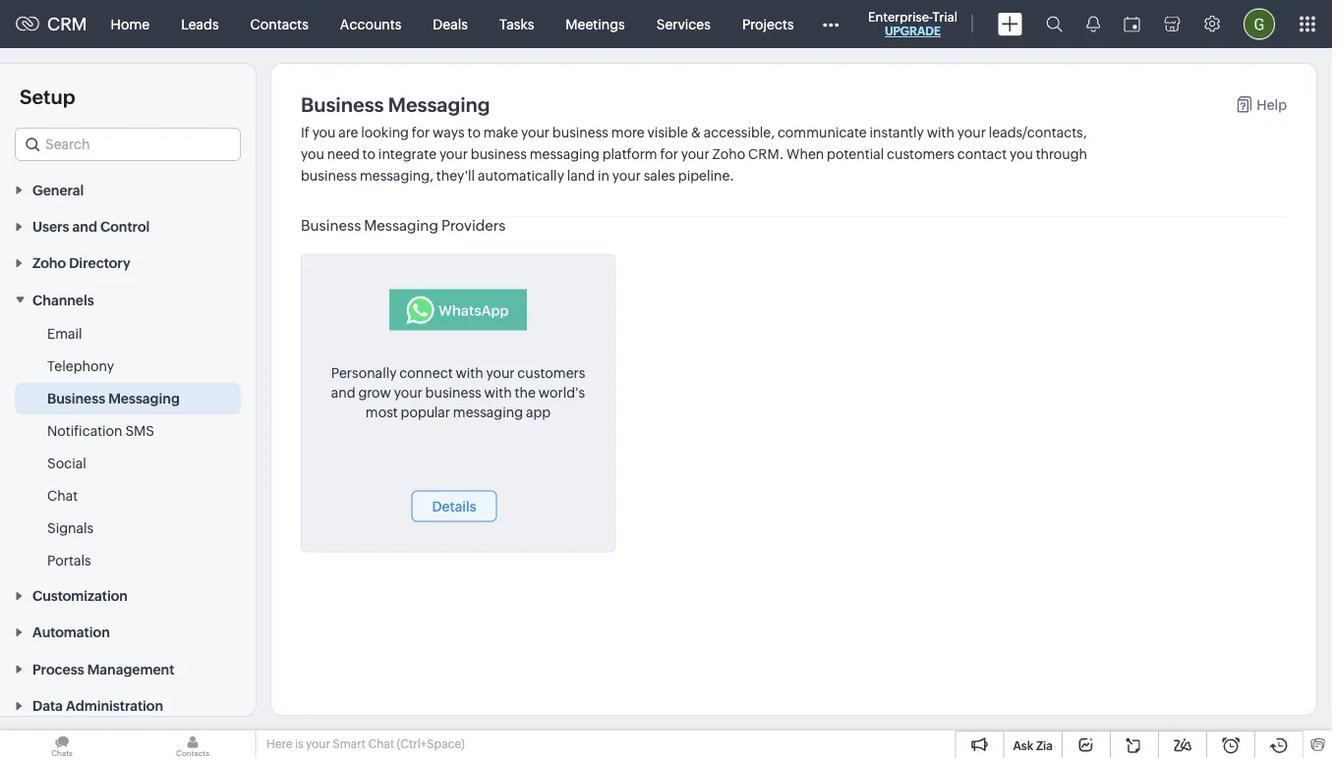 Task type: describe. For each thing, give the bounding box(es) containing it.
social link
[[47, 454, 86, 473]]

crm link
[[16, 14, 87, 34]]

more
[[611, 125, 645, 141]]

1 vertical spatial chat
[[368, 738, 394, 752]]

0 vertical spatial to
[[467, 125, 481, 141]]

business down make
[[471, 146, 527, 162]]

here is your smart chat (ctrl+space)
[[266, 738, 465, 752]]

visible
[[647, 125, 688, 141]]

and inside personally connect with your customers and grow your business with the world's most popular messaging app
[[331, 385, 356, 401]]

business up 'land'
[[552, 125, 608, 141]]

users and control
[[32, 219, 150, 235]]

automation
[[32, 625, 110, 641]]

messaging inside personally connect with your customers and grow your business with the world's most popular messaging app
[[453, 405, 523, 420]]

process
[[32, 662, 84, 678]]

messaging inside channels "region"
[[108, 391, 180, 406]]

chat inside channels "region"
[[47, 488, 78, 504]]

details button
[[411, 491, 497, 523]]

calendar image
[[1124, 16, 1140, 32]]

leads/contacts,
[[989, 125, 1087, 141]]

signals link
[[47, 518, 94, 538]]

profile image
[[1244, 8, 1275, 40]]

instantly
[[870, 125, 924, 141]]

directory
[[69, 256, 130, 271]]

channels
[[32, 292, 94, 308]]

deals link
[[417, 0, 484, 48]]

popular
[[401, 405, 450, 420]]

ask
[[1013, 740, 1034, 753]]

if you are looking for ways to make your business more visible & accessible, communicate instantly with your leads/contacts, you need to integrate your business messaging platform for your zoho crm. when potential customers contact you through business messaging, they'll automatically land in your sales pipeline.
[[301, 125, 1087, 184]]

enterprise-trial upgrade
[[868, 9, 958, 38]]

contacts link
[[235, 0, 324, 48]]

business down need
[[301, 168, 357, 184]]

home link
[[95, 0, 165, 48]]

0 vertical spatial business
[[301, 93, 384, 116]]

process management button
[[0, 651, 256, 688]]

when
[[787, 146, 824, 162]]

0 horizontal spatial to
[[362, 146, 376, 162]]

tasks
[[499, 16, 534, 32]]

integrate
[[378, 146, 437, 162]]

&
[[691, 125, 701, 141]]

personally connect with your customers and grow your business with the world's most popular messaging app
[[331, 365, 585, 420]]

enterprise-
[[868, 9, 933, 24]]

through
[[1036, 146, 1087, 162]]

platform
[[602, 146, 657, 162]]

your right is
[[306, 738, 330, 752]]

automation button
[[0, 614, 256, 651]]

crm
[[47, 14, 87, 34]]

contacts
[[250, 16, 309, 32]]

profile element
[[1232, 0, 1287, 48]]

Search text field
[[16, 129, 240, 160]]

business messaging inside channels "region"
[[47, 391, 180, 406]]

email link
[[47, 324, 82, 343]]

channels region
[[0, 318, 256, 577]]

signals element
[[1075, 0, 1112, 48]]

leads link
[[165, 0, 235, 48]]

are
[[338, 125, 358, 141]]

customization button
[[0, 577, 256, 614]]

business messaging providers
[[301, 217, 506, 234]]

notification sms link
[[47, 421, 154, 441]]

signals image
[[1086, 16, 1100, 32]]

communicate
[[778, 125, 867, 141]]

1 vertical spatial for
[[660, 146, 678, 162]]

potential
[[827, 146, 884, 162]]

in
[[598, 168, 610, 184]]

zoho inside if you are looking for ways to make your business more visible & accessible, communicate instantly with your leads/contacts, you need to integrate your business messaging platform for your zoho crm. when potential customers contact you through business messaging, they'll automatically land in your sales pipeline.
[[712, 146, 745, 162]]

most
[[366, 405, 398, 420]]

services link
[[641, 0, 726, 48]]

contact
[[957, 146, 1007, 162]]

1 vertical spatial messaging
[[364, 217, 438, 234]]

meetings
[[566, 16, 625, 32]]

you down leads/contacts,
[[1010, 146, 1033, 162]]

0 horizontal spatial with
[[456, 365, 483, 381]]

providers
[[441, 217, 506, 234]]

0 vertical spatial for
[[412, 125, 430, 141]]

you down if
[[301, 146, 324, 162]]

customers inside personally connect with your customers and grow your business with the world's most popular messaging app
[[517, 365, 585, 381]]

deals
[[433, 16, 468, 32]]

your right make
[[521, 125, 550, 141]]

need
[[327, 146, 360, 162]]

process management
[[32, 662, 174, 678]]

data administration button
[[0, 688, 256, 724]]

users
[[32, 219, 69, 235]]

portals
[[47, 553, 91, 569]]

and inside dropdown button
[[72, 219, 97, 235]]

your up they'll
[[439, 146, 468, 162]]

your down platform
[[612, 168, 641, 184]]

chat link
[[47, 486, 78, 506]]

details
[[432, 499, 476, 515]]

general button
[[0, 171, 256, 208]]

grow
[[358, 385, 391, 401]]

portals link
[[47, 551, 91, 571]]

accounts
[[340, 16, 401, 32]]

signals
[[47, 520, 94, 536]]

customers inside if you are looking for ways to make your business more visible & accessible, communicate instantly with your leads/contacts, you need to integrate your business messaging platform for your zoho crm. when potential customers contact you through business messaging, they'll automatically land in your sales pipeline.
[[887, 146, 955, 162]]

projects
[[742, 16, 794, 32]]

trial
[[933, 9, 958, 24]]

zoho directory
[[32, 256, 130, 271]]

your down &
[[681, 146, 710, 162]]

administration
[[66, 699, 163, 714]]



Task type: locate. For each thing, give the bounding box(es) containing it.
make
[[483, 125, 518, 141]]

customers up world's
[[517, 365, 585, 381]]

zoho down accessible,
[[712, 146, 745, 162]]

ways
[[433, 125, 465, 141]]

zoho
[[712, 146, 745, 162], [32, 256, 66, 271]]

and right users
[[72, 219, 97, 235]]

you right if
[[312, 125, 336, 141]]

1 vertical spatial messaging
[[453, 405, 523, 420]]

0 vertical spatial chat
[[47, 488, 78, 504]]

business
[[552, 125, 608, 141], [471, 146, 527, 162], [301, 168, 357, 184], [425, 385, 481, 401]]

services
[[656, 16, 711, 32]]

your
[[521, 125, 550, 141], [957, 125, 986, 141], [439, 146, 468, 162], [681, 146, 710, 162], [612, 168, 641, 184], [486, 365, 515, 381], [394, 385, 423, 401], [306, 738, 330, 752]]

business messaging up notification sms
[[47, 391, 180, 406]]

telephony
[[47, 358, 114, 374]]

messaging down messaging,
[[364, 217, 438, 234]]

messaging up the ways at the left of page
[[388, 93, 490, 116]]

1 horizontal spatial business messaging
[[301, 93, 490, 116]]

0 horizontal spatial and
[[72, 219, 97, 235]]

Other Modules field
[[810, 8, 852, 40]]

customers
[[887, 146, 955, 162], [517, 365, 585, 381]]

create menu element
[[986, 0, 1034, 48]]

messaging inside if you are looking for ways to make your business more visible & accessible, communicate instantly with your leads/contacts, you need to integrate your business messaging platform for your zoho crm. when potential customers contact you through business messaging, they'll automatically land in your sales pipeline.
[[530, 146, 600, 162]]

social
[[47, 456, 86, 471]]

0 horizontal spatial for
[[412, 125, 430, 141]]

messaging
[[388, 93, 490, 116], [364, 217, 438, 234], [108, 391, 180, 406]]

to right need
[[362, 146, 376, 162]]

0 horizontal spatial business messaging
[[47, 391, 180, 406]]

with
[[927, 125, 955, 141], [456, 365, 483, 381], [484, 385, 512, 401]]

business messaging up looking
[[301, 93, 490, 116]]

with right instantly
[[927, 125, 955, 141]]

1 horizontal spatial to
[[467, 125, 481, 141]]

contacts image
[[131, 731, 255, 759]]

messaging up sms
[[108, 391, 180, 406]]

here
[[266, 738, 292, 752]]

1 vertical spatial and
[[331, 385, 356, 401]]

1 vertical spatial to
[[362, 146, 376, 162]]

business inside channels "region"
[[47, 391, 105, 406]]

2 vertical spatial with
[[484, 385, 512, 401]]

1 horizontal spatial chat
[[368, 738, 394, 752]]

the
[[515, 385, 536, 401]]

1 vertical spatial with
[[456, 365, 483, 381]]

1 vertical spatial zoho
[[32, 256, 66, 271]]

1 horizontal spatial and
[[331, 385, 356, 401]]

None field
[[15, 128, 241, 161]]

for up integrate
[[412, 125, 430, 141]]

1 vertical spatial customers
[[517, 365, 585, 381]]

and
[[72, 219, 97, 235], [331, 385, 356, 401]]

zia
[[1036, 740, 1053, 753]]

messaging,
[[360, 168, 434, 184]]

search image
[[1046, 16, 1063, 32]]

if
[[301, 125, 309, 141]]

0 vertical spatial zoho
[[712, 146, 745, 162]]

notification sms
[[47, 423, 154, 439]]

automatically
[[478, 168, 564, 184]]

your right connect
[[486, 365, 515, 381]]

app
[[526, 405, 551, 420]]

for
[[412, 125, 430, 141], [660, 146, 678, 162]]

land
[[567, 168, 595, 184]]

zoho down users
[[32, 256, 66, 271]]

business
[[301, 93, 384, 116], [301, 217, 361, 234], [47, 391, 105, 406]]

sms
[[125, 423, 154, 439]]

telephony link
[[47, 356, 114, 376]]

customers down instantly
[[887, 146, 955, 162]]

users and control button
[[0, 208, 256, 244]]

messaging up 'land'
[[530, 146, 600, 162]]

2 vertical spatial messaging
[[108, 391, 180, 406]]

business down "telephony"
[[47, 391, 105, 406]]

# image
[[389, 290, 527, 331]]

channels button
[[0, 281, 256, 318]]

leads
[[181, 16, 219, 32]]

2 horizontal spatial with
[[927, 125, 955, 141]]

connect
[[399, 365, 453, 381]]

0 horizontal spatial zoho
[[32, 256, 66, 271]]

1 horizontal spatial messaging
[[530, 146, 600, 162]]

with inside if you are looking for ways to make your business more visible & accessible, communicate instantly with your leads/contacts, you need to integrate your business messaging platform for your zoho crm. when potential customers contact you through business messaging, they'll automatically land in your sales pipeline.
[[927, 125, 955, 141]]

business inside personally connect with your customers and grow your business with the world's most popular messaging app
[[425, 385, 481, 401]]

to right the ways at the left of page
[[467, 125, 481, 141]]

zoho directory button
[[0, 244, 256, 281]]

business messaging link
[[47, 389, 180, 408]]

management
[[87, 662, 174, 678]]

projects link
[[726, 0, 810, 48]]

1 horizontal spatial customers
[[887, 146, 955, 162]]

control
[[100, 219, 150, 235]]

accessible,
[[704, 125, 775, 141]]

customization
[[32, 589, 128, 604]]

1 horizontal spatial with
[[484, 385, 512, 401]]

looking
[[361, 125, 409, 141]]

business down need
[[301, 217, 361, 234]]

crm.
[[748, 146, 784, 162]]

for down visible
[[660, 146, 678, 162]]

you
[[312, 125, 336, 141], [301, 146, 324, 162], [1010, 146, 1033, 162]]

0 vertical spatial messaging
[[530, 146, 600, 162]]

your up the popular
[[394, 385, 423, 401]]

messaging
[[530, 146, 600, 162], [453, 405, 523, 420]]

0 vertical spatial business messaging
[[301, 93, 490, 116]]

1 horizontal spatial zoho
[[712, 146, 745, 162]]

is
[[295, 738, 303, 752]]

ask zia
[[1013, 740, 1053, 753]]

help
[[1257, 97, 1287, 113]]

home
[[111, 16, 150, 32]]

0 vertical spatial customers
[[887, 146, 955, 162]]

notification
[[47, 423, 122, 439]]

upgrade
[[885, 25, 941, 38]]

sales
[[644, 168, 675, 184]]

0 horizontal spatial messaging
[[453, 405, 523, 420]]

0 vertical spatial and
[[72, 219, 97, 235]]

tasks link
[[484, 0, 550, 48]]

create menu image
[[998, 12, 1022, 36]]

0 vertical spatial messaging
[[388, 93, 490, 116]]

meetings link
[[550, 0, 641, 48]]

chats image
[[0, 731, 124, 759]]

search element
[[1034, 0, 1075, 48]]

business up are
[[301, 93, 384, 116]]

smart
[[333, 738, 366, 752]]

(ctrl+space)
[[397, 738, 465, 752]]

business down connect
[[425, 385, 481, 401]]

business messaging
[[301, 93, 490, 116], [47, 391, 180, 406]]

2 vertical spatial business
[[47, 391, 105, 406]]

1 horizontal spatial for
[[660, 146, 678, 162]]

1 vertical spatial business
[[301, 217, 361, 234]]

world's
[[538, 385, 585, 401]]

0 horizontal spatial chat
[[47, 488, 78, 504]]

data
[[32, 699, 63, 714]]

chat right smart
[[368, 738, 394, 752]]

pipeline.
[[678, 168, 734, 184]]

email
[[47, 326, 82, 341]]

and down personally
[[331, 385, 356, 401]]

with left "the"
[[484, 385, 512, 401]]

your up contact
[[957, 125, 986, 141]]

they'll
[[436, 168, 475, 184]]

0 horizontal spatial customers
[[517, 365, 585, 381]]

0 vertical spatial with
[[927, 125, 955, 141]]

with right connect
[[456, 365, 483, 381]]

zoho inside dropdown button
[[32, 256, 66, 271]]

setup
[[20, 86, 75, 108]]

data administration
[[32, 699, 163, 714]]

chat down social link
[[47, 488, 78, 504]]

messaging down "the"
[[453, 405, 523, 420]]

1 vertical spatial business messaging
[[47, 391, 180, 406]]

general
[[32, 182, 84, 198]]

chat
[[47, 488, 78, 504], [368, 738, 394, 752]]



Task type: vqa. For each thing, say whether or not it's contained in the screenshot.
top $
no



